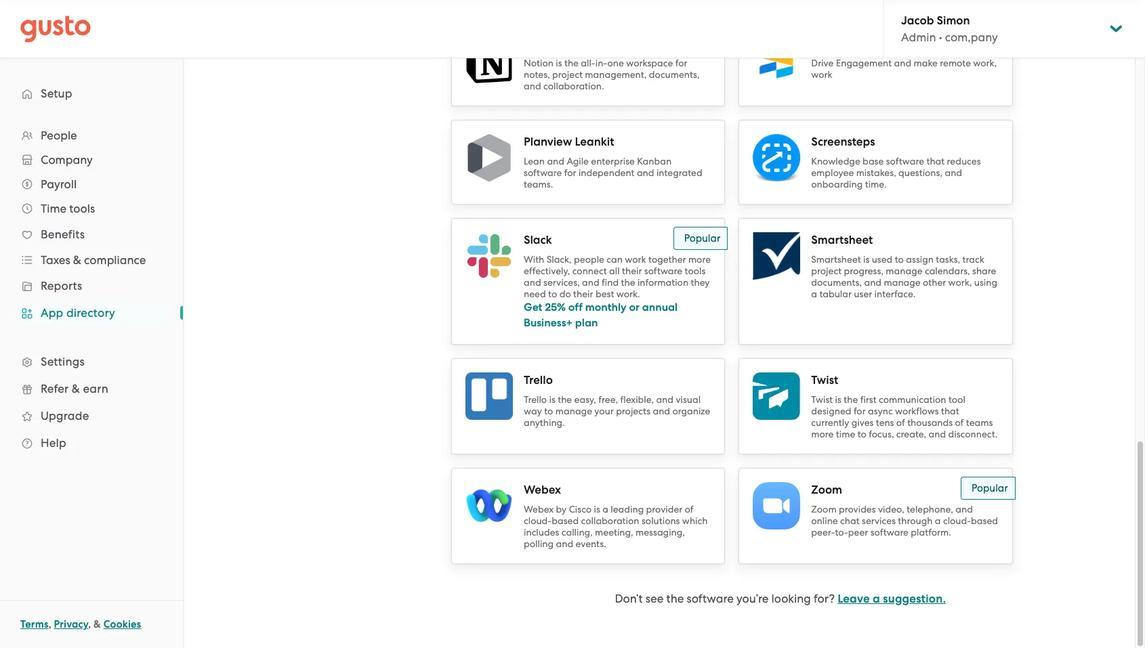 Task type: describe. For each thing, give the bounding box(es) containing it.
2 vertical spatial &
[[94, 619, 101, 631]]

organize
[[673, 406, 710, 417]]

employee
[[811, 167, 854, 178]]

and inside screensteps knowledge base software that reduces employee mistakes, questions, and onboarding time.
[[945, 167, 962, 178]]

easy,
[[574, 394, 596, 405]]

smartsheet logo image
[[753, 232, 801, 280]]

planview
[[524, 135, 572, 149]]

and inside "webex webex by cisco is a leading provider of cloud-based collaboration solutions which includes calling, meeting, messaging, polling and events."
[[556, 539, 573, 550]]

the inside trello trello is the easy, free, flexible, and visual way to manage your projects and organize anything.
[[558, 394, 572, 405]]

a right leave
[[873, 592, 880, 606]]

and down flexible, at the bottom of page
[[653, 406, 670, 417]]

that inside screensteps knowledge base software that reduces employee mistakes, questions, and onboarding time.
[[927, 156, 945, 167]]

interface.
[[875, 289, 916, 300]]

for for twist
[[854, 406, 866, 417]]

management,
[[585, 69, 647, 80]]

mistakes,
[[856, 167, 896, 178]]

work.
[[616, 289, 640, 300]]

is inside "webex webex by cisco is a leading provider of cloud-based collaboration solutions which includes calling, meeting, messaging, polling and events."
[[594, 504, 600, 515]]

remote
[[940, 58, 971, 68]]

webex webex by cisco is a leading provider of cloud-based collaboration solutions which includes calling, meeting, messaging, polling and events.
[[524, 483, 708, 550]]

messaging,
[[636, 527, 685, 538]]

by
[[556, 504, 567, 515]]

refer
[[41, 382, 69, 396]]

compliance
[[84, 253, 146, 267]]

home image
[[20, 15, 91, 42]]

gusto navigation element
[[0, 58, 183, 478]]

list containing people
[[0, 123, 183, 457]]

1 twist from the top
[[811, 373, 838, 388]]

work inside drive engagement and make remote work, work
[[811, 69, 833, 80]]

tools inside slack with slack, people can work together more effectively, connect all their software tools and services, and find the information they need to do their best work. get 25% off monthly or annual business+ plan
[[685, 266, 706, 276]]

do
[[560, 289, 571, 300]]

time
[[836, 429, 855, 440]]

polling
[[524, 539, 554, 550]]

through
[[898, 516, 933, 527]]

is for trello
[[549, 394, 556, 405]]

company
[[41, 153, 93, 167]]

leave a suggestion. button
[[838, 592, 946, 608]]

taxes
[[41, 253, 70, 267]]

independent
[[579, 167, 635, 178]]

get
[[524, 301, 542, 314]]

leading
[[611, 504, 644, 515]]

documents, inside smartsheet smartsheet is used to assign tasks, track project progress, manage calendars, share documents, and manage other work, using a tabular user interface.
[[811, 277, 862, 288]]

your
[[595, 406, 614, 417]]

project inside smartsheet smartsheet is used to assign tasks, track project progress, manage calendars, share documents, and manage other work, using a tabular user interface.
[[811, 266, 842, 276]]

focus,
[[869, 429, 894, 440]]

leave
[[838, 592, 870, 606]]

2 trello from the top
[[524, 394, 547, 405]]

provider
[[646, 504, 683, 515]]

provides
[[839, 504, 876, 515]]

you're
[[737, 592, 769, 606]]

& for earn
[[72, 382, 80, 396]]

for inside "notion is the all-in-one workspace for notes, project management, documents, and collaboration."
[[675, 58, 687, 68]]

1 vertical spatial manage
[[884, 277, 921, 288]]

trello trello is the easy, free, flexible, and visual way to manage your projects and organize anything.
[[524, 373, 710, 428]]

together
[[649, 254, 686, 265]]

they
[[691, 277, 710, 288]]

cloud- inside zoom zoom provides video, telephone, and online chat services through a cloud-based peer-to-peer software platform.
[[943, 516, 971, 527]]

teams.
[[524, 179, 553, 190]]

0 vertical spatial manage
[[886, 266, 923, 276]]

async
[[868, 406, 893, 417]]

help
[[41, 436, 66, 450]]

with
[[524, 254, 544, 265]]

peer
[[848, 527, 868, 538]]

make
[[914, 58, 938, 68]]

and inside smartsheet smartsheet is used to assign tasks, track project progress, manage calendars, share documents, and manage other work, using a tabular user interface.
[[864, 277, 882, 288]]

manage inside trello trello is the easy, free, flexible, and visual way to manage your projects and organize anything.
[[556, 406, 592, 417]]

and down planview
[[547, 156, 564, 167]]

work inside slack with slack, people can work together more effectively, connect all their software tools and services, and find the information they need to do their best work. get 25% off monthly or annual business+ plan
[[625, 254, 646, 265]]

app directory link
[[14, 301, 169, 325]]

user
[[854, 289, 872, 300]]

services,
[[543, 277, 580, 288]]

solutions
[[642, 516, 680, 527]]

twist twist is the first communication tool designed for async workflows that currently gives tens of thousands of teams more time to focus, create, and disconnect.
[[811, 373, 998, 440]]

looking
[[772, 592, 811, 606]]

slack logo image
[[466, 232, 513, 280]]

projects
[[616, 406, 651, 417]]

knowledge
[[811, 156, 860, 167]]

work, inside smartsheet smartsheet is used to assign tasks, track project progress, manage calendars, share documents, and manage other work, using a tabular user interface.
[[948, 277, 972, 288]]

app
[[41, 306, 63, 320]]

taxes & compliance
[[41, 253, 146, 267]]

simon
[[937, 14, 970, 28]]

includes
[[524, 527, 559, 538]]

•
[[939, 30, 942, 44]]

all
[[609, 266, 620, 276]]

cookies
[[104, 619, 141, 631]]

tabular
[[820, 289, 852, 300]]

smartsheet smartsheet is used to assign tasks, track project progress, manage calendars, share documents, and manage other work, using a tabular user interface.
[[811, 233, 997, 300]]

planview leankit logo image
[[466, 134, 513, 182]]

online
[[811, 516, 838, 527]]

software inside screensteps knowledge base software that reduces employee mistakes, questions, and onboarding time.
[[886, 156, 924, 167]]

effectively,
[[524, 266, 570, 276]]

first
[[860, 394, 877, 405]]

more inside the twist twist is the first communication tool designed for async workflows that currently gives tens of thousands of teams more time to focus, create, and disconnect.
[[811, 429, 834, 440]]

to inside slack with slack, people can work together more effectively, connect all their software tools and services, and find the information they need to do their best work. get 25% off monthly or annual business+ plan
[[548, 289, 557, 300]]

twist logo image
[[753, 373, 801, 420]]

peer-
[[811, 527, 835, 538]]

& for compliance
[[73, 253, 81, 267]]

tool
[[949, 394, 966, 405]]

and left visual
[[656, 394, 674, 405]]

slack with slack, people can work together more effectively, connect all their software tools and services, and find the information they need to do their best work. get 25% off monthly or annual business+ plan
[[524, 233, 711, 329]]

payroll button
[[14, 172, 169, 197]]

for for planview leankit
[[564, 167, 576, 178]]

calling,
[[562, 527, 593, 538]]

popular for zoom
[[972, 482, 1008, 495]]

0 vertical spatial their
[[622, 266, 642, 276]]

1 horizontal spatial of
[[896, 417, 905, 428]]

or
[[629, 301, 640, 314]]

calendars,
[[925, 266, 970, 276]]

is inside "notion is the all-in-one workspace for notes, project management, documents, and collaboration."
[[556, 58, 562, 68]]

engagement
[[836, 58, 892, 68]]

create,
[[896, 429, 926, 440]]

services
[[862, 516, 896, 527]]

best
[[596, 289, 614, 300]]

communication
[[879, 394, 946, 405]]

benefits link
[[14, 222, 169, 247]]

company button
[[14, 148, 169, 172]]

com,pany
[[945, 30, 998, 44]]

terms , privacy , & cookies
[[20, 619, 141, 631]]

don't
[[615, 592, 643, 606]]

visual
[[676, 394, 701, 405]]

to inside smartsheet smartsheet is used to assign tasks, track project progress, manage calendars, share documents, and manage other work, using a tabular user interface.
[[895, 254, 904, 265]]

privacy
[[54, 619, 88, 631]]

suggestion.
[[883, 592, 946, 606]]

and inside drive engagement and make remote work, work
[[894, 58, 912, 68]]

based inside zoom zoom provides video, telephone, and online chat services through a cloud-based peer-to-peer software platform.
[[971, 516, 998, 527]]

telephone,
[[907, 504, 953, 515]]



Task type: locate. For each thing, give the bounding box(es) containing it.
software inside slack with slack, people can work together more effectively, connect all their software tools and services, and find the information they need to do their best work. get 25% off monthly or annual business+ plan
[[644, 266, 682, 276]]

0 vertical spatial popular
[[684, 232, 721, 245]]

0 horizontal spatial their
[[573, 289, 593, 300]]

that up questions,
[[927, 156, 945, 167]]

work, down the "calendars,"
[[948, 277, 972, 288]]

terms
[[20, 619, 49, 631]]

1 zoom from the top
[[811, 483, 842, 497]]

0 vertical spatial trello
[[524, 373, 553, 388]]

in-
[[595, 58, 608, 68]]

find
[[602, 277, 619, 288]]

the inside "notion is the all-in-one workspace for notes, project management, documents, and collaboration."
[[564, 58, 579, 68]]

1 vertical spatial work
[[625, 254, 646, 265]]

and left make at the top of page
[[894, 58, 912, 68]]

is inside trello trello is the easy, free, flexible, and visual way to manage your projects and organize anything.
[[549, 394, 556, 405]]

is right notion
[[556, 58, 562, 68]]

their right all
[[622, 266, 642, 276]]

to left do
[[548, 289, 557, 300]]

of up "disconnect."
[[955, 417, 964, 428]]

notes,
[[524, 69, 550, 80]]

1 , from the left
[[49, 619, 51, 631]]

work, down com,pany
[[973, 58, 997, 68]]

and down "connect" at the top
[[582, 277, 599, 288]]

and inside "notion is the all-in-one workspace for notes, project management, documents, and collaboration."
[[524, 81, 541, 91]]

1 vertical spatial project
[[811, 266, 842, 276]]

0 vertical spatial that
[[927, 156, 945, 167]]

workflows
[[895, 406, 939, 417]]

and down calling,
[[556, 539, 573, 550]]

0 horizontal spatial tools
[[69, 202, 95, 215]]

1 horizontal spatial tools
[[685, 266, 706, 276]]

zoom logo image
[[753, 482, 801, 530]]

that down tool
[[941, 406, 959, 417]]

and down notes,
[[524, 81, 541, 91]]

project up "tabular"
[[811, 266, 842, 276]]

1 trello from the top
[[524, 373, 553, 388]]

1 vertical spatial work,
[[948, 277, 972, 288]]

directory
[[66, 306, 115, 320]]

0 horizontal spatial for
[[564, 167, 576, 178]]

zoom
[[811, 483, 842, 497], [811, 504, 837, 515]]

software inside planview leankit lean and agile enterprise kanban software for independent and integrated teams.
[[524, 167, 562, 178]]

off
[[568, 301, 583, 314]]

a inside "webex webex by cisco is a leading provider of cloud-based collaboration solutions which includes calling, meeting, messaging, polling and events."
[[603, 504, 608, 515]]

1 vertical spatial zoom
[[811, 504, 837, 515]]

annual
[[642, 301, 678, 314]]

events.
[[576, 539, 606, 550]]

the inside the twist twist is the first communication tool designed for async workflows that currently gives tens of thousands of teams more time to focus, create, and disconnect.
[[844, 394, 858, 405]]

to down the gives at the bottom right
[[858, 429, 867, 440]]

2 vertical spatial manage
[[556, 406, 592, 417]]

based inside "webex webex by cisco is a leading provider of cloud-based collaboration solutions which includes calling, meeting, messaging, polling and events."
[[552, 516, 579, 527]]

taxes & compliance button
[[14, 248, 169, 272]]

, left cookies
[[88, 619, 91, 631]]

app directory
[[41, 306, 115, 320]]

, left the privacy link
[[49, 619, 51, 631]]

& left earn
[[72, 382, 80, 396]]

2 , from the left
[[88, 619, 91, 631]]

more up they
[[688, 254, 711, 265]]

teams
[[966, 417, 993, 428]]

1 horizontal spatial project
[[811, 266, 842, 276]]

terms link
[[20, 619, 49, 631]]

0 vertical spatial twist
[[811, 373, 838, 388]]

help link
[[14, 431, 169, 455]]

1 webex from the top
[[524, 483, 561, 497]]

of inside "webex webex by cisco is a leading provider of cloud-based collaboration solutions which includes calling, meeting, messaging, polling and events."
[[685, 504, 694, 515]]

documents,
[[649, 69, 700, 80], [811, 277, 862, 288]]

& inside taxes & compliance dropdown button
[[73, 253, 81, 267]]

software inside zoom zoom provides video, telephone, and online chat services through a cloud-based peer-to-peer software platform.
[[871, 527, 909, 538]]

a inside zoom zoom provides video, telephone, and online chat services through a cloud-based peer-to-peer software platform.
[[935, 516, 941, 527]]

to right used
[[895, 254, 904, 265]]

1 horizontal spatial their
[[622, 266, 642, 276]]

1 horizontal spatial ,
[[88, 619, 91, 631]]

0 vertical spatial work,
[[973, 58, 997, 68]]

popular up together
[[684, 232, 721, 245]]

to inside trello trello is the easy, free, flexible, and visual way to manage your projects and organize anything.
[[544, 406, 553, 417]]

1 vertical spatial trello
[[524, 394, 547, 405]]

1 horizontal spatial more
[[811, 429, 834, 440]]

for?
[[814, 592, 835, 606]]

manage up the interface.
[[884, 277, 921, 288]]

work right can
[[625, 254, 646, 265]]

webex left by
[[524, 504, 554, 515]]

used
[[872, 254, 893, 265]]

for
[[675, 58, 687, 68], [564, 167, 576, 178], [854, 406, 866, 417]]

0 horizontal spatial of
[[685, 504, 694, 515]]

tools
[[69, 202, 95, 215], [685, 266, 706, 276]]

1 horizontal spatial popular
[[972, 482, 1008, 495]]

for inside the twist twist is the first communication tool designed for async workflows that currently gives tens of thousands of teams more time to focus, create, and disconnect.
[[854, 406, 866, 417]]

2 vertical spatial for
[[854, 406, 866, 417]]

1 vertical spatial their
[[573, 289, 593, 300]]

the
[[564, 58, 579, 68], [621, 277, 635, 288], [558, 394, 572, 405], [844, 394, 858, 405], [667, 592, 684, 606]]

project inside "notion is the all-in-one workspace for notes, project management, documents, and collaboration."
[[552, 69, 583, 80]]

1 cloud- from the left
[[524, 516, 552, 527]]

popular for slack
[[684, 232, 721, 245]]

1 vertical spatial smartsheet
[[811, 254, 861, 265]]

people
[[574, 254, 604, 265]]

1 horizontal spatial for
[[675, 58, 687, 68]]

for inside planview leankit lean and agile enterprise kanban software for independent and integrated teams.
[[564, 167, 576, 178]]

slack,
[[547, 254, 572, 265]]

0 vertical spatial for
[[675, 58, 687, 68]]

work, inside drive engagement and make remote work, work
[[973, 58, 997, 68]]

and down the progress,
[[864, 277, 882, 288]]

0 vertical spatial work
[[811, 69, 833, 80]]

work
[[811, 69, 833, 80], [625, 254, 646, 265]]

to-
[[835, 527, 848, 538]]

software inside 'don't see the software you're looking for? leave a suggestion.'
[[687, 592, 734, 606]]

is up anything.
[[549, 394, 556, 405]]

documents, down workspace
[[649, 69, 700, 80]]

connect
[[572, 266, 607, 276]]

& right taxes
[[73, 253, 81, 267]]

more inside slack with slack, people can work together more effectively, connect all their software tools and services, and find the information they need to do their best work. get 25% off monthly or annual business+ plan
[[688, 254, 711, 265]]

and down kanban
[[637, 167, 654, 178]]

of up create,
[[896, 417, 905, 428]]

software up information
[[644, 266, 682, 276]]

is inside smartsheet smartsheet is used to assign tasks, track project progress, manage calendars, share documents, and manage other work, using a tabular user interface.
[[863, 254, 870, 265]]

software
[[886, 156, 924, 167], [524, 167, 562, 178], [644, 266, 682, 276], [871, 527, 909, 538], [687, 592, 734, 606]]

plan
[[575, 316, 598, 329]]

of up the which
[[685, 504, 694, 515]]

tools inside dropdown button
[[69, 202, 95, 215]]

their up 'off'
[[573, 289, 593, 300]]

the up 'work.'
[[621, 277, 635, 288]]

drive
[[811, 58, 834, 68]]

a up collaboration
[[603, 504, 608, 515]]

refer & earn link
[[14, 377, 169, 401]]

monthly
[[585, 301, 627, 314]]

the inside 'don't see the software you're looking for? leave a suggestion.'
[[667, 592, 684, 606]]

manage down easy, at right bottom
[[556, 406, 592, 417]]

one
[[608, 58, 624, 68]]

the left easy, at right bottom
[[558, 394, 572, 405]]

tasks,
[[936, 254, 960, 265]]

popular down "disconnect."
[[972, 482, 1008, 495]]

software down "services"
[[871, 527, 909, 538]]

webex
[[524, 483, 561, 497], [524, 504, 554, 515]]

manage down assign
[[886, 266, 923, 276]]

1 based from the left
[[552, 516, 579, 527]]

1 horizontal spatial based
[[971, 516, 998, 527]]

can
[[607, 254, 623, 265]]

a inside smartsheet smartsheet is used to assign tasks, track project progress, manage calendars, share documents, and manage other work, using a tabular user interface.
[[811, 289, 817, 300]]

2 cloud- from the left
[[943, 516, 971, 527]]

is up designed
[[835, 394, 842, 405]]

2 zoom from the top
[[811, 504, 837, 515]]

time tools button
[[14, 197, 169, 221]]

is right cisco
[[594, 504, 600, 515]]

questions,
[[899, 167, 943, 178]]

to up anything.
[[544, 406, 553, 417]]

designed
[[811, 406, 851, 417]]

notion is the all-in-one workspace for notes, project management, documents, and collaboration.
[[524, 58, 700, 91]]

2 horizontal spatial of
[[955, 417, 964, 428]]

is for twist
[[835, 394, 842, 405]]

information
[[638, 277, 689, 288]]

2 twist from the top
[[811, 394, 833, 405]]

progress,
[[844, 266, 884, 276]]

a up platform.
[[935, 516, 941, 527]]

software up questions,
[[886, 156, 924, 167]]

0 vertical spatial smartsheet
[[811, 233, 873, 247]]

list
[[0, 123, 183, 457]]

0 horizontal spatial popular
[[684, 232, 721, 245]]

earn
[[83, 382, 108, 396]]

&
[[73, 253, 81, 267], [72, 382, 80, 396], [94, 619, 101, 631]]

software up the teams. in the left of the page
[[524, 167, 562, 178]]

cloud- inside "webex webex by cisco is a leading provider of cloud-based collaboration solutions which includes calling, meeting, messaging, polling and events."
[[524, 516, 552, 527]]

0 vertical spatial more
[[688, 254, 711, 265]]

is inside the twist twist is the first communication tool designed for async workflows that currently gives tens of thousands of teams more time to focus, create, and disconnect.
[[835, 394, 842, 405]]

project up collaboration.
[[552, 69, 583, 80]]

0 horizontal spatial work,
[[948, 277, 972, 288]]

1 vertical spatial twist
[[811, 394, 833, 405]]

business+
[[524, 316, 573, 329]]

0 horizontal spatial ,
[[49, 619, 51, 631]]

0 horizontal spatial work
[[625, 254, 646, 265]]

& inside refer & earn link
[[72, 382, 80, 396]]

project
[[552, 69, 583, 80], [811, 266, 842, 276]]

0 vertical spatial webex
[[524, 483, 561, 497]]

0 vertical spatial tools
[[69, 202, 95, 215]]

the right see
[[667, 592, 684, 606]]

and up the 'need'
[[524, 277, 541, 288]]

tools up they
[[685, 266, 706, 276]]

& left cookies button
[[94, 619, 101, 631]]

screensteps logo image
[[753, 134, 801, 182]]

payroll
[[41, 178, 77, 191]]

1 vertical spatial popular
[[972, 482, 1008, 495]]

assign
[[906, 254, 934, 265]]

1 vertical spatial that
[[941, 406, 959, 417]]

1 horizontal spatial work,
[[973, 58, 997, 68]]

1 horizontal spatial work
[[811, 69, 833, 80]]

disconnect.
[[948, 429, 998, 440]]

setup link
[[14, 81, 169, 106]]

cloud- up includes
[[524, 516, 552, 527]]

2 based from the left
[[971, 516, 998, 527]]

using
[[974, 277, 997, 288]]

1 vertical spatial documents,
[[811, 277, 862, 288]]

work,
[[973, 58, 997, 68], [948, 277, 972, 288]]

0 vertical spatial zoom
[[811, 483, 842, 497]]

1 smartsheet from the top
[[811, 233, 873, 247]]

to inside the twist twist is the first communication tool designed for async workflows that currently gives tens of thousands of teams more time to focus, create, and disconnect.
[[858, 429, 867, 440]]

0 vertical spatial &
[[73, 253, 81, 267]]

webex up by
[[524, 483, 561, 497]]

1 horizontal spatial cloud-
[[943, 516, 971, 527]]

and right the telephone,
[[956, 504, 973, 515]]

webex logo image
[[466, 490, 513, 522]]

and down thousands
[[929, 429, 946, 440]]

onboarding
[[811, 179, 863, 190]]

smartsheet
[[811, 233, 873, 247], [811, 254, 861, 265]]

is up the progress,
[[863, 254, 870, 265]]

people
[[41, 129, 77, 142]]

cloud- up platform.
[[943, 516, 971, 527]]

2 horizontal spatial for
[[854, 406, 866, 417]]

all-
[[581, 58, 595, 68]]

0 vertical spatial project
[[552, 69, 583, 80]]

lean
[[524, 156, 545, 167]]

which
[[682, 516, 708, 527]]

tools down payroll dropdown button
[[69, 202, 95, 215]]

1 vertical spatial webex
[[524, 504, 554, 515]]

0 vertical spatial documents,
[[649, 69, 700, 80]]

0 horizontal spatial cloud-
[[524, 516, 552, 527]]

0 horizontal spatial project
[[552, 69, 583, 80]]

1 vertical spatial &
[[72, 382, 80, 396]]

for up the gives at the bottom right
[[854, 406, 866, 417]]

cookies button
[[104, 617, 141, 633]]

planview leankit lean and agile enterprise kanban software for independent and integrated teams.
[[524, 135, 702, 190]]

flexible,
[[620, 394, 654, 405]]

work down drive
[[811, 69, 833, 80]]

is for smartsheet
[[863, 254, 870, 265]]

1 vertical spatial tools
[[685, 266, 706, 276]]

1 horizontal spatial documents,
[[811, 277, 862, 288]]

and
[[894, 58, 912, 68], [524, 81, 541, 91], [547, 156, 564, 167], [637, 167, 654, 178], [945, 167, 962, 178], [524, 277, 541, 288], [582, 277, 599, 288], [864, 277, 882, 288], [656, 394, 674, 405], [653, 406, 670, 417], [929, 429, 946, 440], [956, 504, 973, 515], [556, 539, 573, 550]]

chat
[[840, 516, 860, 527]]

for down agile
[[564, 167, 576, 178]]

based
[[552, 516, 579, 527], [971, 516, 998, 527]]

a left "tabular"
[[811, 289, 817, 300]]

documents, up "tabular"
[[811, 277, 862, 288]]

documents, inside "notion is the all-in-one workspace for notes, project management, documents, and collaboration."
[[649, 69, 700, 80]]

2 smartsheet from the top
[[811, 254, 861, 265]]

0 horizontal spatial documents,
[[649, 69, 700, 80]]

1 vertical spatial for
[[564, 167, 576, 178]]

2 webex from the top
[[524, 504, 554, 515]]

video,
[[878, 504, 905, 515]]

notion logo image
[[466, 36, 513, 83]]

0 horizontal spatial more
[[688, 254, 711, 265]]

other
[[923, 277, 946, 288]]

1 vertical spatial more
[[811, 429, 834, 440]]

meeting,
[[595, 527, 633, 538]]

the inside slack with slack, people can work together more effectively, connect all their software tools and services, and find the information they need to do their best work. get 25% off monthly or annual business+ plan
[[621, 277, 635, 288]]

the left first
[[844, 394, 858, 405]]

and down reduces at the right top of the page
[[945, 167, 962, 178]]

and inside zoom zoom provides video, telephone, and online chat services through a cloud-based peer-to-peer software platform.
[[956, 504, 973, 515]]

that inside the twist twist is the first communication tool designed for async workflows that currently gives tens of thousands of teams more time to focus, create, and disconnect.
[[941, 406, 959, 417]]

trello logo image
[[466, 373, 513, 420]]

jacob
[[901, 14, 934, 28]]

enterprise
[[591, 156, 635, 167]]

0 horizontal spatial based
[[552, 516, 579, 527]]

software left you're
[[687, 592, 734, 606]]

the left "all-"
[[564, 58, 579, 68]]

pingboard logo image
[[753, 36, 801, 83]]

more down 'currently'
[[811, 429, 834, 440]]

don't see the software you're looking for? leave a suggestion.
[[615, 592, 946, 606]]

setup
[[41, 87, 72, 100]]

and inside the twist twist is the first communication tool designed for async workflows that currently gives tens of thousands of teams more time to focus, create, and disconnect.
[[929, 429, 946, 440]]

track
[[963, 254, 984, 265]]

for right workspace
[[675, 58, 687, 68]]



Task type: vqa. For each thing, say whether or not it's contained in the screenshot.
check if you have employees that work at this address.
no



